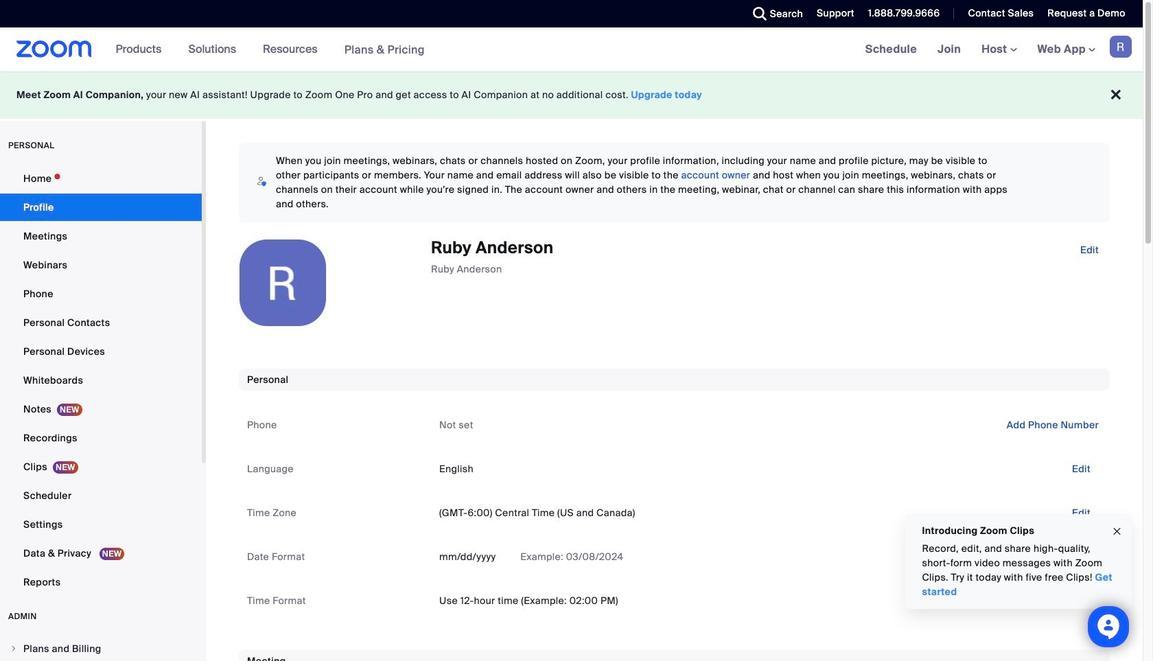 Task type: describe. For each thing, give the bounding box(es) containing it.
right image
[[10, 645, 18, 653]]

product information navigation
[[105, 27, 435, 72]]

profile picture image
[[1110, 36, 1132, 58]]

personal menu menu
[[0, 165, 202, 597]]



Task type: vqa. For each thing, say whether or not it's contained in the screenshot.
top one
no



Task type: locate. For each thing, give the bounding box(es) containing it.
banner
[[0, 27, 1143, 72]]

user photo image
[[240, 240, 326, 326]]

footer
[[0, 71, 1143, 119]]

menu item
[[0, 636, 202, 661]]

close image
[[1112, 524, 1123, 539]]

zoom logo image
[[16, 41, 92, 58]]

edit user photo image
[[272, 277, 294, 289]]

meetings navigation
[[855, 27, 1143, 72]]



